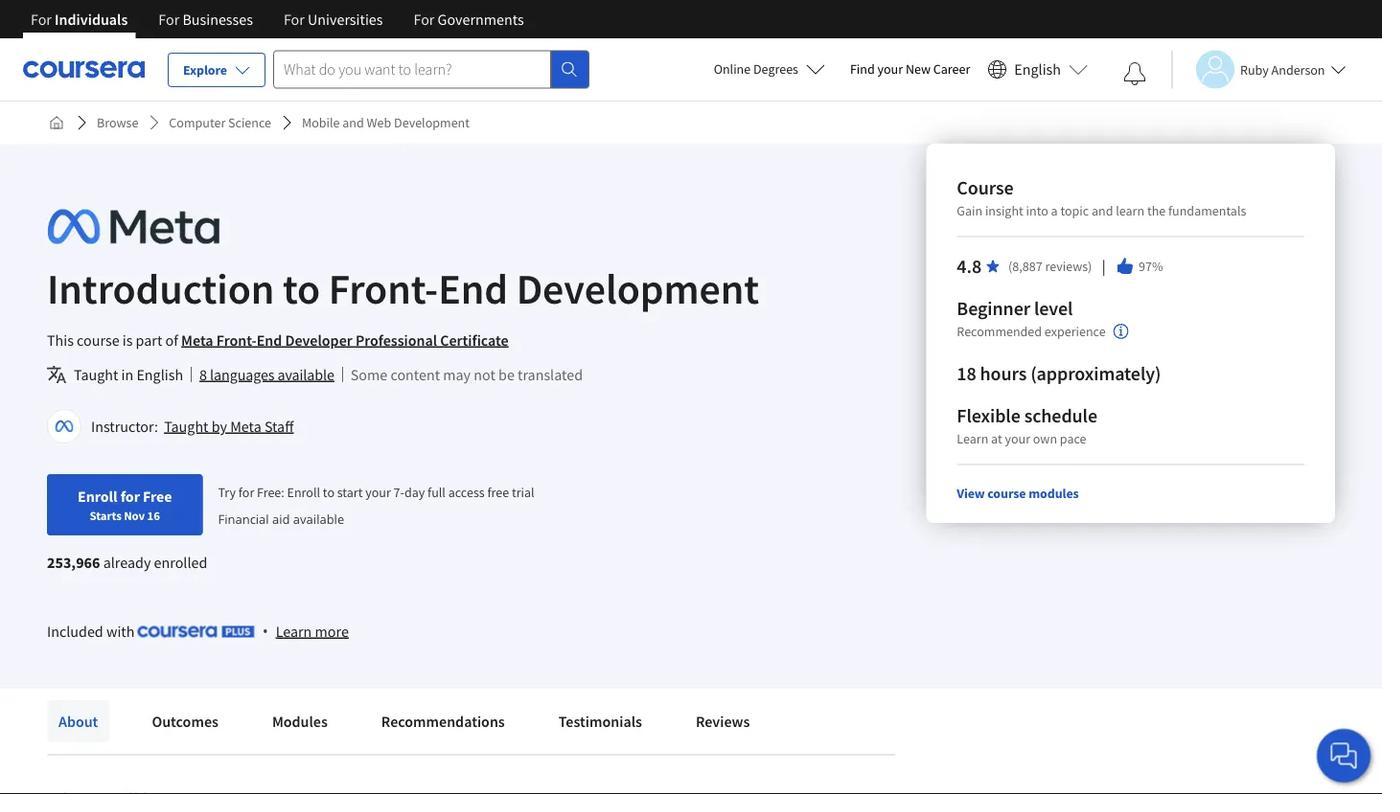 Task type: vqa. For each thing, say whether or not it's contained in the screenshot.
'For' corresponding to Governments
yes



Task type: describe. For each thing, give the bounding box(es) containing it.
computer
[[169, 114, 226, 131]]

taught in english
[[74, 365, 183, 384]]

learn inside • learn more
[[276, 622, 312, 641]]

253,966
[[47, 553, 100, 572]]

free:
[[257, 484, 285, 501]]

0 vertical spatial and
[[343, 114, 364, 131]]

taught by meta staff link
[[164, 417, 294, 436]]

individuals
[[55, 10, 128, 29]]

mobile and web development link
[[294, 105, 477, 140]]

enroll inside enroll for free starts nov 16
[[78, 487, 118, 506]]

access
[[448, 484, 485, 501]]

nov
[[124, 508, 145, 523]]

modules
[[272, 712, 328, 732]]

for businesses
[[159, 10, 253, 29]]

course gain insight into a topic and learn the fundamentals
[[957, 176, 1247, 220]]

about
[[58, 712, 98, 732]]

english inside button
[[1015, 60, 1061, 79]]

chat with us image
[[1329, 741, 1360, 772]]

for for universities
[[284, 10, 305, 29]]

explore
[[183, 61, 227, 79]]

course for this
[[77, 331, 119, 350]]

online
[[714, 60, 751, 78]]

enroll inside try for free: enroll to start your 7-day full access free trial financial aid available
[[287, 484, 320, 501]]

reviews
[[696, 712, 750, 732]]

your inside find your new career link
[[878, 60, 903, 78]]

with
[[106, 622, 135, 641]]

show notifications image
[[1124, 62, 1147, 85]]

starts
[[90, 508, 121, 523]]

1 horizontal spatial meta
[[230, 417, 261, 436]]

for for businesses
[[159, 10, 180, 29]]

explore button
[[168, 53, 266, 87]]

for individuals
[[31, 10, 128, 29]]

0 vertical spatial end
[[438, 262, 508, 315]]

gain
[[957, 202, 983, 220]]

day
[[405, 484, 425, 501]]

meta front-end developer professional certificate link
[[181, 331, 509, 350]]

view
[[957, 485, 985, 502]]

for for try
[[239, 484, 254, 501]]

computer science link
[[161, 105, 279, 140]]

computer science
[[169, 114, 271, 131]]

16
[[147, 508, 160, 523]]

0 vertical spatial meta
[[181, 331, 213, 350]]

already
[[103, 553, 151, 572]]

1 vertical spatial english
[[137, 365, 183, 384]]

0 vertical spatial front-
[[329, 262, 438, 315]]

testimonials link
[[547, 701, 654, 743]]

modules
[[1029, 485, 1079, 502]]

flexible
[[957, 404, 1021, 428]]

4.8
[[957, 255, 982, 279]]

schedule
[[1025, 404, 1098, 428]]

taught by meta staff image
[[50, 412, 79, 441]]

be
[[499, 365, 515, 384]]

anderson
[[1272, 61, 1325, 78]]

try for free: enroll to start your 7-day full access free trial financial aid available
[[218, 484, 535, 528]]

18
[[957, 362, 977, 386]]

browse
[[97, 114, 138, 131]]

pace
[[1060, 430, 1087, 448]]

learn more link
[[276, 620, 349, 643]]

find
[[850, 60, 875, 78]]

level
[[1034, 297, 1073, 321]]

the
[[1148, 202, 1166, 220]]

included
[[47, 622, 103, 641]]

flexible schedule learn at your own pace
[[957, 404, 1098, 448]]

mobile and web development
[[302, 114, 470, 131]]

hours
[[980, 362, 1027, 386]]

What do you want to learn? text field
[[273, 50, 551, 89]]

18 hours (approximately)
[[957, 362, 1161, 386]]

not
[[474, 365, 496, 384]]

outcomes link
[[140, 701, 230, 743]]

of
[[165, 331, 178, 350]]

trial
[[512, 484, 535, 501]]

find your new career link
[[841, 58, 980, 81]]

your inside flexible schedule learn at your own pace
[[1005, 430, 1031, 448]]

for for governments
[[414, 10, 435, 29]]

instructor:
[[91, 417, 158, 436]]

coursera plus image
[[138, 627, 255, 638]]

is
[[123, 331, 133, 350]]

english button
[[980, 38, 1096, 101]]

reviews link
[[684, 701, 762, 743]]

testimonials
[[559, 712, 642, 732]]

browse link
[[89, 105, 146, 140]]

0 vertical spatial to
[[283, 262, 320, 315]]

new
[[906, 60, 931, 78]]

free
[[487, 484, 509, 501]]

experience
[[1045, 323, 1106, 341]]

recommended experience
[[957, 323, 1106, 341]]

about link
[[47, 701, 110, 743]]



Task type: locate. For each thing, give the bounding box(es) containing it.
recommendations link
[[370, 701, 517, 743]]

home image
[[49, 115, 64, 130]]

beginner level
[[957, 297, 1073, 321]]

at
[[991, 430, 1003, 448]]

to left the start
[[323, 484, 335, 501]]

for left businesses
[[159, 10, 180, 29]]

career
[[934, 60, 971, 78]]

course right view
[[988, 485, 1026, 502]]

0 horizontal spatial enroll
[[78, 487, 118, 506]]

try
[[218, 484, 236, 501]]

0 vertical spatial course
[[77, 331, 119, 350]]

0 horizontal spatial to
[[283, 262, 320, 315]]

degrees
[[754, 60, 799, 78]]

2 vertical spatial your
[[366, 484, 391, 501]]

ruby anderson button
[[1172, 50, 1347, 89]]

1 horizontal spatial your
[[878, 60, 903, 78]]

0 horizontal spatial development
[[394, 114, 470, 131]]

certificate
[[440, 331, 509, 350]]

0 vertical spatial available
[[278, 365, 334, 384]]

financial aid available button
[[218, 510, 344, 528]]

for up what do you want to learn? "text box"
[[414, 10, 435, 29]]

0 vertical spatial taught
[[74, 365, 118, 384]]

(approximately)
[[1031, 362, 1161, 386]]

1 vertical spatial end
[[257, 331, 282, 350]]

for right the try
[[239, 484, 254, 501]]

253,966 already enrolled
[[47, 553, 207, 572]]

1 vertical spatial available
[[293, 510, 344, 528]]

your right find
[[878, 60, 903, 78]]

enroll right free:
[[287, 484, 320, 501]]

and inside course gain insight into a topic and learn the fundamentals
[[1092, 202, 1114, 220]]

0 horizontal spatial taught
[[74, 365, 118, 384]]

learn left at
[[957, 430, 989, 448]]

1 horizontal spatial enroll
[[287, 484, 320, 501]]

fundamentals
[[1169, 202, 1247, 220]]

recommended
[[957, 323, 1042, 341]]

web
[[367, 114, 391, 131]]

0 horizontal spatial end
[[257, 331, 282, 350]]

course for view
[[988, 485, 1026, 502]]

a
[[1051, 202, 1058, 220]]

0 vertical spatial development
[[394, 114, 470, 131]]

2 for from the left
[[159, 10, 180, 29]]

for inside enroll for free starts nov 16
[[120, 487, 140, 506]]

None search field
[[273, 50, 590, 89]]

banner navigation
[[15, 0, 539, 38]]

more
[[315, 622, 349, 641]]

governments
[[438, 10, 524, 29]]

coursera image
[[23, 54, 145, 85]]

universities
[[308, 10, 383, 29]]

english right career
[[1015, 60, 1061, 79]]

(8,887
[[1009, 258, 1043, 275]]

science
[[228, 114, 271, 131]]

1 horizontal spatial end
[[438, 262, 508, 315]]

0 horizontal spatial front-
[[217, 331, 257, 350]]

available down developer
[[278, 365, 334, 384]]

online degrees
[[714, 60, 799, 78]]

8 languages available button
[[200, 363, 334, 386]]

(8,887 reviews) |
[[1009, 256, 1108, 277]]

for governments
[[414, 10, 524, 29]]

full
[[428, 484, 446, 501]]

1 vertical spatial learn
[[276, 622, 312, 641]]

outcomes
[[152, 712, 218, 732]]

meta right 'by'
[[230, 417, 261, 436]]

front-
[[329, 262, 438, 315], [217, 331, 257, 350]]

course
[[957, 176, 1014, 200]]

ruby anderson
[[1241, 61, 1325, 78]]

1 vertical spatial course
[[988, 485, 1026, 502]]

information about difficulty level pre-requisites. image
[[1114, 324, 1129, 339]]

1 vertical spatial development
[[516, 262, 759, 315]]

8 languages available
[[200, 365, 334, 384]]

available inside button
[[278, 365, 334, 384]]

for
[[31, 10, 52, 29], [159, 10, 180, 29], [284, 10, 305, 29], [414, 10, 435, 29]]

front- up professional
[[329, 262, 438, 315]]

own
[[1033, 430, 1058, 448]]

instructor: taught by meta staff
[[91, 417, 294, 436]]

and left web
[[343, 114, 364, 131]]

0 horizontal spatial for
[[120, 487, 140, 506]]

1 horizontal spatial to
[[323, 484, 335, 501]]

0 vertical spatial english
[[1015, 60, 1061, 79]]

for up nov
[[120, 487, 140, 506]]

1 vertical spatial your
[[1005, 430, 1031, 448]]

for inside try for free: enroll to start your 7-day full access free trial financial aid available
[[239, 484, 254, 501]]

0 horizontal spatial course
[[77, 331, 119, 350]]

0 vertical spatial learn
[[957, 430, 989, 448]]

2 horizontal spatial your
[[1005, 430, 1031, 448]]

course left is
[[77, 331, 119, 350]]

meta right of
[[181, 331, 213, 350]]

enrolled
[[154, 553, 207, 572]]

for left universities
[[284, 10, 305, 29]]

english
[[1015, 60, 1061, 79], [137, 365, 183, 384]]

english right in
[[137, 365, 183, 384]]

view course modules link
[[957, 485, 1079, 502]]

your right at
[[1005, 430, 1031, 448]]

for
[[239, 484, 254, 501], [120, 487, 140, 506]]

0 horizontal spatial your
[[366, 484, 391, 501]]

free
[[143, 487, 172, 506]]

recommendations
[[381, 712, 505, 732]]

3 for from the left
[[284, 10, 305, 29]]

by
[[212, 417, 227, 436]]

your left 7-
[[366, 484, 391, 501]]

7-
[[394, 484, 405, 501]]

professional
[[356, 331, 437, 350]]

translated
[[518, 365, 583, 384]]

online degrees button
[[699, 48, 841, 90]]

start
[[337, 484, 363, 501]]

to up developer
[[283, 262, 320, 315]]

this
[[47, 331, 74, 350]]

development
[[394, 114, 470, 131], [516, 262, 759, 315]]

1 horizontal spatial english
[[1015, 60, 1061, 79]]

meta image
[[47, 205, 220, 248]]

• learn more
[[262, 621, 349, 642]]

insight
[[986, 202, 1024, 220]]

4 for from the left
[[414, 10, 435, 29]]

1 vertical spatial meta
[[230, 417, 261, 436]]

taught left 'by'
[[164, 417, 209, 436]]

1 horizontal spatial taught
[[164, 417, 209, 436]]

introduction to front-end development
[[47, 262, 759, 315]]

1 vertical spatial to
[[323, 484, 335, 501]]

end
[[438, 262, 508, 315], [257, 331, 282, 350]]

learn right •
[[276, 622, 312, 641]]

0 horizontal spatial english
[[137, 365, 183, 384]]

mobile
[[302, 114, 340, 131]]

and
[[343, 114, 364, 131], [1092, 202, 1114, 220]]

modules link
[[261, 701, 339, 743]]

some content may not be translated
[[351, 365, 583, 384]]

introduction
[[47, 262, 274, 315]]

1 horizontal spatial course
[[988, 485, 1026, 502]]

enroll up starts
[[78, 487, 118, 506]]

•
[[262, 621, 268, 642]]

8
[[200, 365, 207, 384]]

this course is part of meta front-end developer professional certificate
[[47, 331, 509, 350]]

reviews)
[[1045, 258, 1092, 275]]

in
[[121, 365, 133, 384]]

learn inside flexible schedule learn at your own pace
[[957, 430, 989, 448]]

your inside try for free: enroll to start your 7-day full access free trial financial aid available
[[366, 484, 391, 501]]

for for enroll
[[120, 487, 140, 506]]

end up 8 languages available button
[[257, 331, 282, 350]]

1 horizontal spatial front-
[[329, 262, 438, 315]]

into
[[1026, 202, 1049, 220]]

|
[[1100, 256, 1108, 277]]

0 horizontal spatial and
[[343, 114, 364, 131]]

and right topic
[[1092, 202, 1114, 220]]

included with
[[47, 622, 138, 641]]

to inside try for free: enroll to start your 7-day full access free trial financial aid available
[[323, 484, 335, 501]]

front- up the languages
[[217, 331, 257, 350]]

for left the individuals
[[31, 10, 52, 29]]

taught
[[74, 365, 118, 384], [164, 417, 209, 436]]

1 horizontal spatial learn
[[957, 430, 989, 448]]

end up certificate
[[438, 262, 508, 315]]

1 horizontal spatial development
[[516, 262, 759, 315]]

0 vertical spatial your
[[878, 60, 903, 78]]

developer
[[285, 331, 353, 350]]

0 horizontal spatial learn
[[276, 622, 312, 641]]

topic
[[1061, 202, 1089, 220]]

available inside try for free: enroll to start your 7-day full access free trial financial aid available
[[293, 510, 344, 528]]

1 for from the left
[[31, 10, 52, 29]]

part
[[136, 331, 162, 350]]

beginner
[[957, 297, 1031, 321]]

1 vertical spatial and
[[1092, 202, 1114, 220]]

0 horizontal spatial meta
[[181, 331, 213, 350]]

1 vertical spatial front-
[[217, 331, 257, 350]]

available right "aid"
[[293, 510, 344, 528]]

your
[[878, 60, 903, 78], [1005, 430, 1031, 448], [366, 484, 391, 501]]

1 horizontal spatial for
[[239, 484, 254, 501]]

1 horizontal spatial and
[[1092, 202, 1114, 220]]

1 vertical spatial taught
[[164, 417, 209, 436]]

for for individuals
[[31, 10, 52, 29]]

taught left in
[[74, 365, 118, 384]]

97%
[[1139, 258, 1164, 275]]



